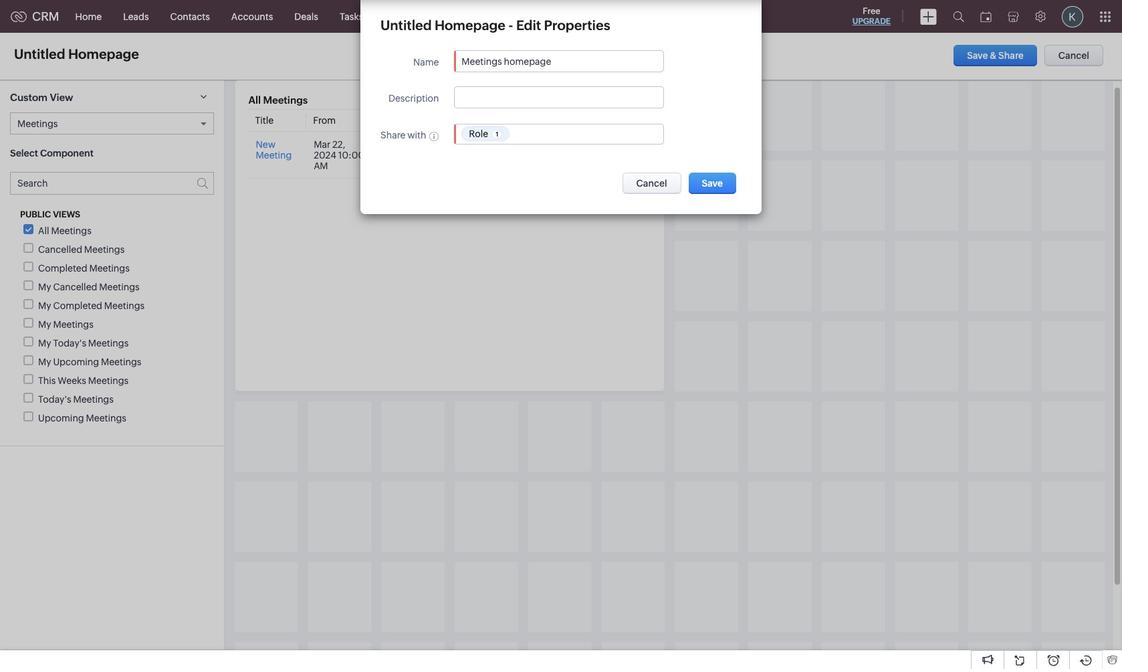 Task type: describe. For each thing, give the bounding box(es) containing it.
save for save
[[702, 178, 723, 189]]

my for my upcoming meetings
[[38, 357, 51, 368]]

tasks link
[[329, 0, 374, 32]]

edit
[[517, 18, 541, 33]]

custom view link
[[0, 80, 224, 112]]

tasks
[[340, 11, 364, 22]]

home link
[[65, 0, 113, 32]]

1 vertical spatial cancelled
[[53, 282, 97, 293]]

1 vertical spatial share
[[381, 130, 406, 141]]

today's meetings
[[38, 394, 114, 405]]

my upcoming meetings
[[38, 357, 141, 368]]

documents link
[[605, 0, 677, 32]]

campaigns link
[[534, 0, 605, 32]]

documents
[[616, 11, 667, 22]]

my for my completed meetings
[[38, 301, 51, 311]]

cancelled meetings
[[38, 244, 125, 255]]

0 vertical spatial upcoming
[[53, 357, 99, 368]]

free upgrade
[[853, 6, 891, 26]]

0 vertical spatial completed
[[38, 263, 87, 274]]

logo image
[[11, 11, 27, 22]]

0 vertical spatial today's
[[53, 338, 86, 349]]

deals link
[[284, 0, 329, 32]]

completed meetings
[[38, 263, 130, 274]]

custom view
[[10, 92, 73, 103]]

0 horizontal spatial all meetings
[[38, 226, 92, 236]]

weeks
[[58, 376, 86, 386]]

share with
[[381, 130, 427, 141]]

deals
[[295, 11, 318, 22]]

leads link
[[113, 0, 160, 32]]

reports link
[[479, 0, 534, 32]]

crm link
[[11, 9, 59, 23]]

contacts
[[170, 11, 210, 22]]

&
[[991, 50, 997, 61]]

views
[[53, 210, 80, 220]]

my completed meetings
[[38, 301, 145, 311]]

home
[[75, 11, 102, 22]]

this weeks meetings
[[38, 376, 129, 386]]

1 vertical spatial upcoming
[[38, 413, 84, 424]]

description
[[389, 93, 439, 104]]

accounts
[[231, 11, 273, 22]]

role
[[469, 129, 489, 139]]

save button
[[689, 173, 737, 194]]

upcoming meetings
[[38, 413, 126, 424]]

with
[[408, 130, 427, 141]]

save & share button
[[954, 45, 1038, 66]]



Task type: vqa. For each thing, say whether or not it's contained in the screenshot.
Take
no



Task type: locate. For each thing, give the bounding box(es) containing it.
campaigns
[[545, 11, 595, 22]]

1 horizontal spatial all
[[249, 94, 261, 106]]

contacts link
[[160, 0, 221, 32]]

today's down this on the left of page
[[38, 394, 71, 405]]

meetings link
[[374, 0, 436, 32]]

crm
[[32, 9, 59, 23]]

1 horizontal spatial save
[[968, 50, 989, 61]]

1 vertical spatial today's
[[38, 394, 71, 405]]

1 vertical spatial completed
[[53, 301, 102, 311]]

name
[[413, 57, 439, 68]]

1
[[496, 130, 499, 138]]

None text field
[[10, 44, 176, 64], [462, 56, 657, 67], [10, 44, 176, 64], [462, 56, 657, 67]]

my for my meetings
[[38, 319, 51, 330]]

0 vertical spatial all
[[249, 94, 261, 106]]

meetings
[[385, 11, 425, 22], [263, 94, 308, 106], [51, 226, 92, 236], [84, 244, 125, 255], [89, 263, 130, 274], [99, 282, 140, 293], [104, 301, 145, 311], [53, 319, 94, 330], [88, 338, 129, 349], [101, 357, 141, 368], [88, 376, 129, 386], [73, 394, 114, 405], [86, 413, 126, 424]]

my today's meetings
[[38, 338, 129, 349]]

0 horizontal spatial save
[[702, 178, 723, 189]]

0 vertical spatial cancel button
[[1045, 45, 1104, 66]]

0 horizontal spatial cancel
[[637, 178, 668, 189]]

4 my from the top
[[38, 338, 51, 349]]

0 horizontal spatial all
[[38, 226, 49, 236]]

0 vertical spatial share
[[999, 50, 1024, 61]]

save inside button
[[968, 50, 989, 61]]

my for my today's meetings
[[38, 338, 51, 349]]

5 my from the top
[[38, 357, 51, 368]]

3 my from the top
[[38, 319, 51, 330]]

calls
[[447, 11, 468, 22]]

1 horizontal spatial share
[[999, 50, 1024, 61]]

properties
[[544, 18, 611, 33]]

custom
[[10, 92, 48, 103]]

view
[[50, 92, 73, 103]]

untitled homepage - edit properties
[[381, 18, 611, 33]]

my cancelled meetings
[[38, 282, 140, 293]]

today's
[[53, 338, 86, 349], [38, 394, 71, 405]]

upgrade
[[853, 17, 891, 26]]

1 horizontal spatial cancel
[[1059, 50, 1090, 61]]

share right &
[[999, 50, 1024, 61]]

leads
[[123, 11, 149, 22]]

component
[[40, 148, 94, 159]]

reports
[[489, 11, 523, 22]]

calls link
[[436, 0, 479, 32]]

completed down my cancelled meetings
[[53, 301, 102, 311]]

cancel button
[[1045, 45, 1104, 66], [623, 173, 682, 194]]

cancelled
[[38, 244, 82, 255], [53, 282, 97, 293]]

untitled
[[381, 18, 432, 33]]

0 horizontal spatial cancel button
[[623, 173, 682, 194]]

public views
[[20, 210, 80, 220]]

0 vertical spatial all meetings
[[249, 94, 308, 106]]

0 horizontal spatial share
[[381, 130, 406, 141]]

upcoming up 'weeks' at the left
[[53, 357, 99, 368]]

homepage
[[435, 18, 506, 33]]

1 vertical spatial all
[[38, 226, 49, 236]]

completed
[[38, 263, 87, 274], [53, 301, 102, 311]]

select component
[[10, 148, 94, 159]]

my for my cancelled meetings
[[38, 282, 51, 293]]

cancelled up completed meetings
[[38, 244, 82, 255]]

my
[[38, 282, 51, 293], [38, 301, 51, 311], [38, 319, 51, 330], [38, 338, 51, 349], [38, 357, 51, 368]]

save & share
[[968, 50, 1024, 61]]

1 horizontal spatial cancel button
[[1045, 45, 1104, 66]]

completed down cancelled meetings on the left
[[38, 263, 87, 274]]

upcoming down today's meetings
[[38, 413, 84, 424]]

select
[[10, 148, 38, 159]]

save inside button
[[702, 178, 723, 189]]

public
[[20, 210, 51, 220]]

today's down my meetings
[[53, 338, 86, 349]]

my meetings
[[38, 319, 94, 330]]

share left with
[[381, 130, 406, 141]]

save for save & share
[[968, 50, 989, 61]]

cancelled down completed meetings
[[53, 282, 97, 293]]

1 vertical spatial save
[[702, 178, 723, 189]]

accounts link
[[221, 0, 284, 32]]

1 vertical spatial cancel
[[637, 178, 668, 189]]

share
[[999, 50, 1024, 61], [381, 130, 406, 141]]

share inside button
[[999, 50, 1024, 61]]

1 my from the top
[[38, 282, 51, 293]]

this
[[38, 376, 56, 386]]

1 vertical spatial cancel button
[[623, 173, 682, 194]]

lookup image
[[430, 132, 439, 141]]

0 vertical spatial cancelled
[[38, 244, 82, 255]]

upcoming
[[53, 357, 99, 368], [38, 413, 84, 424]]

2 my from the top
[[38, 301, 51, 311]]

cancel
[[1059, 50, 1090, 61], [637, 178, 668, 189]]

save
[[968, 50, 989, 61], [702, 178, 723, 189]]

free
[[863, 6, 881, 16]]

all meetings
[[249, 94, 308, 106], [38, 226, 92, 236]]

-
[[509, 18, 514, 33]]

1 horizontal spatial all meetings
[[249, 94, 308, 106]]

0 vertical spatial save
[[968, 50, 989, 61]]

Search text field
[[10, 172, 214, 195]]

all
[[249, 94, 261, 106], [38, 226, 49, 236]]

0 vertical spatial cancel
[[1059, 50, 1090, 61]]

1 vertical spatial all meetings
[[38, 226, 92, 236]]



